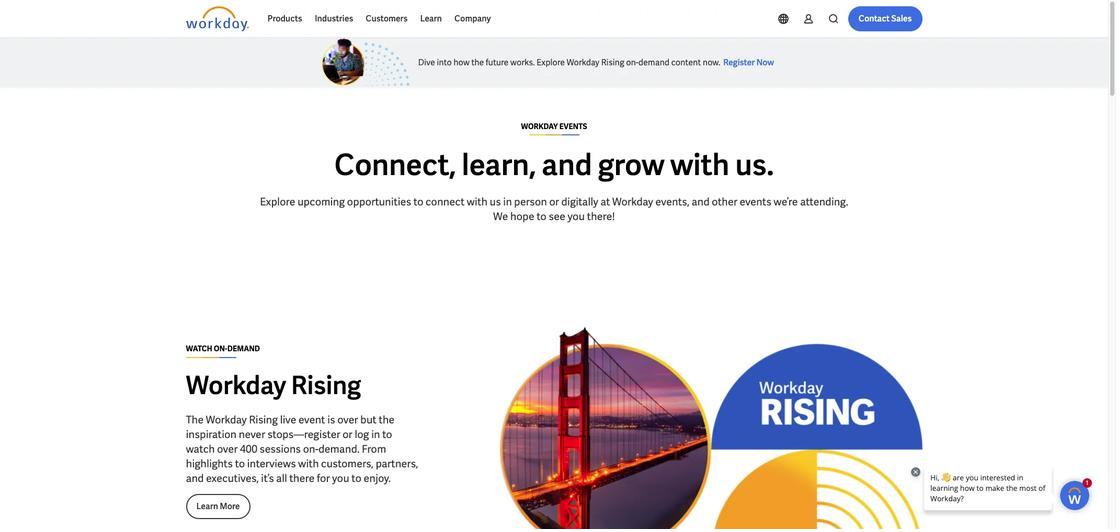 Task type: describe. For each thing, give the bounding box(es) containing it.
watch on-demand
[[186, 344, 260, 354]]

workday inside the workday rising live event is over but the inspiration never stops—register or log in to watch over 400 sessions on-demand. from highlights to interviews with customers, partners, and executives, it's all there for you to enjoy.
[[206, 414, 247, 427]]

watch
[[186, 344, 212, 354]]

to up from
[[382, 428, 392, 442]]

0 vertical spatial explore
[[537, 57, 565, 68]]

with inside the workday rising live event is over but the inspiration never stops—register or log in to watch over 400 sessions on-demand. from highlights to interviews with customers, partners, and executives, it's all there for you to enjoy.
[[298, 457, 319, 471]]

now
[[757, 57, 774, 68]]

it's
[[261, 472, 274, 486]]

1 vertical spatial rising
[[291, 370, 361, 402]]

person
[[514, 195, 547, 209]]

or inside the explore upcoming opportunities to connect with us in person or digitally at workday events, and other events we're attending. we hope to see you there!
[[549, 195, 559, 209]]

contact sales link
[[848, 6, 923, 31]]

learn for learn more
[[196, 501, 218, 512]]

or inside the workday rising live event is over but the inspiration never stops—register or log in to watch over 400 sessions on-demand. from highlights to interviews with customers, partners, and executives, it's all there for you to enjoy.
[[343, 428, 353, 442]]

more
[[220, 501, 240, 512]]

customers,
[[321, 457, 374, 471]]

learn for learn
[[420, 13, 442, 24]]

we
[[493, 210, 508, 223]]

dive into how the future works. explore workday rising on-demand content now. register now
[[418, 57, 774, 68]]

workday events
[[521, 122, 587, 131]]

from
[[362, 443, 386, 456]]

0 horizontal spatial over
[[217, 443, 238, 456]]

log
[[355, 428, 369, 442]]

demand
[[227, 344, 260, 354]]

and inside the explore upcoming opportunities to connect with us in person or digitally at workday events, and other events we're attending. we hope to see you there!
[[692, 195, 710, 209]]

watch
[[186, 443, 215, 456]]

customers
[[366, 13, 408, 24]]

in inside the explore upcoming opportunities to connect with us in person or digitally at workday events, and other events we're attending. we hope to see you there!
[[503, 195, 512, 209]]

with inside the explore upcoming opportunities to connect with us in person or digitally at workday events, and other events we're attending. we hope to see you there!
[[467, 195, 488, 209]]

register now link
[[720, 56, 777, 69]]

sales
[[892, 13, 912, 24]]

you inside the explore upcoming opportunities to connect with us in person or digitally at workday events, and other events we're attending. we hope to see you there!
[[568, 210, 585, 223]]

events
[[559, 122, 587, 131]]

industries
[[315, 13, 353, 24]]

content
[[671, 57, 701, 68]]

there!
[[587, 210, 615, 223]]

is
[[327, 414, 335, 427]]

but
[[360, 414, 377, 427]]

interviews
[[247, 457, 296, 471]]

events
[[740, 195, 772, 209]]

inspiration
[[186, 428, 237, 442]]

customers button
[[360, 6, 414, 31]]

on-
[[214, 344, 227, 354]]

enjoy.
[[364, 472, 391, 486]]

us
[[490, 195, 501, 209]]

at
[[601, 195, 610, 209]]

workday rising
[[186, 370, 361, 402]]

company
[[455, 13, 491, 24]]

event
[[299, 414, 325, 427]]

go to the homepage image
[[186, 6, 249, 31]]

demand.
[[319, 443, 360, 456]]

to up executives,
[[235, 457, 245, 471]]

rising inside the workday rising live event is over but the inspiration never stops—register or log in to watch over 400 sessions on-demand. from highlights to interviews with customers, partners, and executives, it's all there for you to enjoy.
[[249, 414, 278, 427]]

2 horizontal spatial with
[[671, 146, 730, 184]]

learn,
[[462, 146, 536, 184]]

to left the see
[[537, 210, 547, 223]]

upcoming
[[298, 195, 345, 209]]

on- inside the workday rising live event is over but the inspiration never stops—register or log in to watch over 400 sessions on-demand. from highlights to interviews with customers, partners, and executives, it's all there for you to enjoy.
[[303, 443, 319, 456]]

sessions
[[260, 443, 301, 456]]



Task type: vqa. For each thing, say whether or not it's contained in the screenshot.
"that"
no



Task type: locate. For each thing, give the bounding box(es) containing it.
'' image
[[322, 38, 410, 88]]

connect,
[[335, 146, 456, 184]]

1 horizontal spatial explore
[[537, 57, 565, 68]]

learn button
[[414, 6, 448, 31]]

1 vertical spatial you
[[332, 472, 349, 486]]

there
[[289, 472, 315, 486]]

0 horizontal spatial rising
[[249, 414, 278, 427]]

1 horizontal spatial or
[[549, 195, 559, 209]]

1 vertical spatial on-
[[303, 443, 319, 456]]

0 vertical spatial rising
[[601, 57, 624, 68]]

rising up is
[[291, 370, 361, 402]]

we're
[[774, 195, 798, 209]]

over left 400
[[217, 443, 238, 456]]

dive
[[418, 57, 435, 68]]

0 horizontal spatial in
[[371, 428, 380, 442]]

0 vertical spatial on-
[[626, 57, 639, 68]]

demand
[[639, 57, 670, 68]]

explore left upcoming
[[260, 195, 295, 209]]

learn
[[420, 13, 442, 24], [196, 501, 218, 512]]

the right how
[[471, 57, 484, 68]]

connect, learn, and grow with us.
[[335, 146, 774, 184]]

1 vertical spatial the
[[379, 414, 395, 427]]

the right but
[[379, 414, 395, 427]]

how
[[454, 57, 470, 68]]

company button
[[448, 6, 497, 31]]

1 vertical spatial with
[[467, 195, 488, 209]]

never
[[239, 428, 265, 442]]

explore inside the explore upcoming opportunities to connect with us in person or digitally at workday events, and other events we're attending. we hope to see you there!
[[260, 195, 295, 209]]

you down customers, in the bottom of the page
[[332, 472, 349, 486]]

1 vertical spatial or
[[343, 428, 353, 442]]

over right is
[[338, 414, 358, 427]]

learn more
[[196, 501, 240, 512]]

in right log
[[371, 428, 380, 442]]

works.
[[510, 57, 535, 68]]

you down digitally
[[568, 210, 585, 223]]

register
[[723, 57, 755, 68]]

1 horizontal spatial learn
[[420, 13, 442, 24]]

opportunities
[[347, 195, 411, 209]]

0 horizontal spatial learn
[[196, 501, 218, 512]]

1 horizontal spatial and
[[542, 146, 592, 184]]

rising up never
[[249, 414, 278, 427]]

or
[[549, 195, 559, 209], [343, 428, 353, 442]]

with up there
[[298, 457, 319, 471]]

and left other
[[692, 195, 710, 209]]

0 vertical spatial you
[[568, 210, 585, 223]]

0 vertical spatial with
[[671, 146, 730, 184]]

0 horizontal spatial or
[[343, 428, 353, 442]]

in
[[503, 195, 512, 209], [371, 428, 380, 442]]

contact sales
[[859, 13, 912, 24]]

for
[[317, 472, 330, 486]]

0 horizontal spatial explore
[[260, 195, 295, 209]]

2 vertical spatial with
[[298, 457, 319, 471]]

with up other
[[671, 146, 730, 184]]

over
[[338, 414, 358, 427], [217, 443, 238, 456]]

executives,
[[206, 472, 259, 486]]

products button
[[261, 6, 309, 31]]

1 vertical spatial and
[[692, 195, 710, 209]]

golden gate bridge in san francisco. image
[[500, 299, 923, 529]]

highlights
[[186, 457, 233, 471]]

or left log
[[343, 428, 353, 442]]

stops—register
[[268, 428, 340, 442]]

future
[[486, 57, 509, 68]]

connect
[[426, 195, 465, 209]]

1 vertical spatial explore
[[260, 195, 295, 209]]

you
[[568, 210, 585, 223], [332, 472, 349, 486]]

events,
[[656, 195, 690, 209]]

explore right works.
[[537, 57, 565, 68]]

now.
[[703, 57, 721, 68]]

0 vertical spatial or
[[549, 195, 559, 209]]

learn inside dropdown button
[[420, 13, 442, 24]]

other
[[712, 195, 738, 209]]

to left connect
[[414, 195, 423, 209]]

the
[[186, 414, 204, 427]]

industries button
[[309, 6, 360, 31]]

explore
[[537, 57, 565, 68], [260, 195, 295, 209]]

0 horizontal spatial with
[[298, 457, 319, 471]]

0 vertical spatial and
[[542, 146, 592, 184]]

all
[[276, 472, 287, 486]]

1 horizontal spatial with
[[467, 195, 488, 209]]

1 horizontal spatial over
[[338, 414, 358, 427]]

learn left more
[[196, 501, 218, 512]]

2 vertical spatial rising
[[249, 414, 278, 427]]

learn more link
[[186, 495, 250, 520]]

contact
[[859, 13, 890, 24]]

us.
[[735, 146, 774, 184]]

0 horizontal spatial and
[[186, 472, 204, 486]]

1 horizontal spatial the
[[471, 57, 484, 68]]

and
[[542, 146, 592, 184], [692, 195, 710, 209], [186, 472, 204, 486]]

and down highlights
[[186, 472, 204, 486]]

in inside the workday rising live event is over but the inspiration never stops—register or log in to watch over 400 sessions on-demand. from highlights to interviews with customers, partners, and executives, it's all there for you to enjoy.
[[371, 428, 380, 442]]

digitally
[[561, 195, 598, 209]]

hope
[[511, 210, 534, 223]]

or up the see
[[549, 195, 559, 209]]

on-
[[626, 57, 639, 68], [303, 443, 319, 456]]

1 horizontal spatial on-
[[626, 57, 639, 68]]

products
[[268, 13, 302, 24]]

you inside the workday rising live event is over but the inspiration never stops—register or log in to watch over 400 sessions on-demand. from highlights to interviews with customers, partners, and executives, it's all there for you to enjoy.
[[332, 472, 349, 486]]

2 vertical spatial and
[[186, 472, 204, 486]]

to
[[414, 195, 423, 209], [537, 210, 547, 223], [382, 428, 392, 442], [235, 457, 245, 471], [352, 472, 361, 486]]

0 vertical spatial learn
[[420, 13, 442, 24]]

workday inside the explore upcoming opportunities to connect with us in person or digitally at workday events, and other events we're attending. we hope to see you there!
[[612, 195, 653, 209]]

the
[[471, 57, 484, 68], [379, 414, 395, 427]]

1 vertical spatial learn
[[196, 501, 218, 512]]

and inside the workday rising live event is over but the inspiration never stops—register or log in to watch over 400 sessions on-demand. from highlights to interviews with customers, partners, and executives, it's all there for you to enjoy.
[[186, 472, 204, 486]]

rising
[[601, 57, 624, 68], [291, 370, 361, 402], [249, 414, 278, 427]]

learn left 'company'
[[420, 13, 442, 24]]

0 horizontal spatial on-
[[303, 443, 319, 456]]

2 horizontal spatial and
[[692, 195, 710, 209]]

live
[[280, 414, 296, 427]]

into
[[437, 57, 452, 68]]

learn inside 'link'
[[196, 501, 218, 512]]

grow
[[598, 146, 665, 184]]

rising left demand
[[601, 57, 624, 68]]

1 vertical spatial in
[[371, 428, 380, 442]]

with left us
[[467, 195, 488, 209]]

to down customers, in the bottom of the page
[[352, 472, 361, 486]]

attending.
[[800, 195, 848, 209]]

the inside the workday rising live event is over but the inspiration never stops—register or log in to watch over 400 sessions on-demand. from highlights to interviews with customers, partners, and executives, it's all there for you to enjoy.
[[379, 414, 395, 427]]

the workday rising live event is over but the inspiration never stops—register or log in to watch over 400 sessions on-demand. from highlights to interviews with customers, partners, and executives, it's all there for you to enjoy.
[[186, 414, 418, 486]]

0 vertical spatial over
[[338, 414, 358, 427]]

1 horizontal spatial in
[[503, 195, 512, 209]]

partners,
[[376, 457, 418, 471]]

1 horizontal spatial you
[[568, 210, 585, 223]]

0 horizontal spatial the
[[379, 414, 395, 427]]

0 vertical spatial the
[[471, 57, 484, 68]]

and down events
[[542, 146, 592, 184]]

see
[[549, 210, 566, 223]]

0 horizontal spatial you
[[332, 472, 349, 486]]

explore upcoming opportunities to connect with us in person or digitally at workday events, and other events we're attending. we hope to see you there!
[[260, 195, 848, 223]]

1 vertical spatial over
[[217, 443, 238, 456]]

workday
[[567, 57, 600, 68], [521, 122, 558, 131], [612, 195, 653, 209], [186, 370, 286, 402], [206, 414, 247, 427]]

1 horizontal spatial rising
[[291, 370, 361, 402]]

0 vertical spatial in
[[503, 195, 512, 209]]

400
[[240, 443, 258, 456]]

with
[[671, 146, 730, 184], [467, 195, 488, 209], [298, 457, 319, 471]]

in right us
[[503, 195, 512, 209]]

2 horizontal spatial rising
[[601, 57, 624, 68]]



